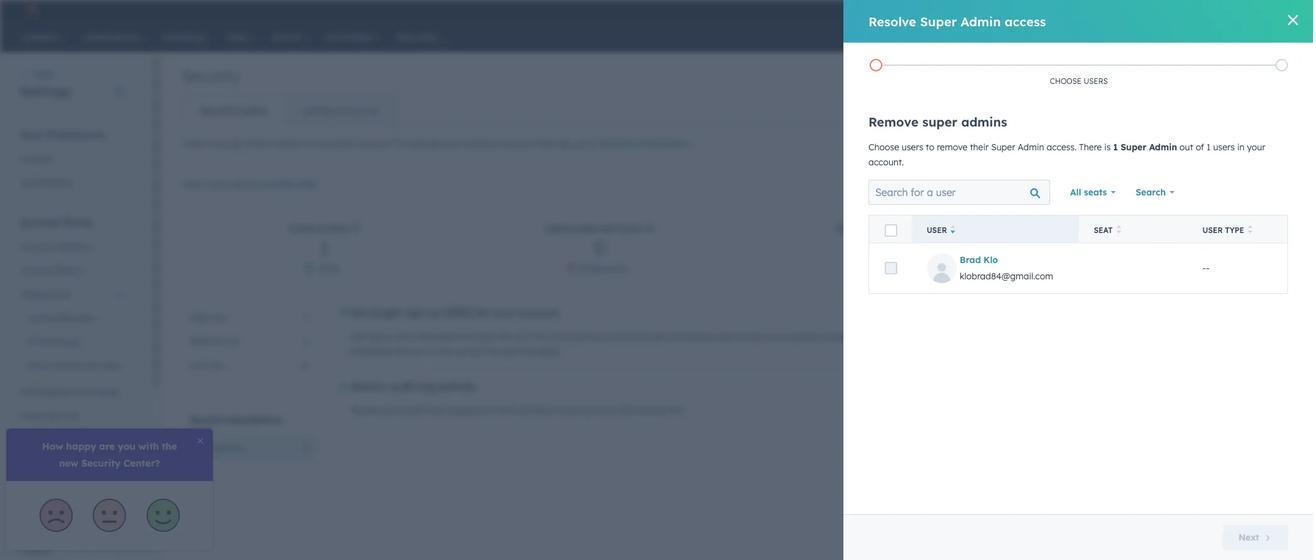 Task type: describe. For each thing, give the bounding box(es) containing it.
0 vertical spatial more
[[208, 179, 230, 190]]

enterprise
[[350, 346, 392, 357]]

you'll
[[1080, 331, 1101, 342]]

2 horizontal spatial users
[[878, 224, 903, 233]]

and inside sso gives each employee one login for all of the software your business uses. requiring users to log in to hubspot using sso makes login faster and your business more secure. you'll need to upgrade to a hubspot enterprise account to set up sso for your business.
[[947, 331, 963, 342]]

1 horizontal spatial users
[[902, 142, 924, 153]]

business.
[[524, 346, 562, 357]]

risks
[[297, 179, 317, 190]]

1 vertical spatial audit
[[404, 405, 425, 416]]

marketplace downloads link
[[13, 380, 131, 404]]

their
[[970, 142, 989, 153]]

review
[[604, 263, 627, 273]]

2 vertical spatial account
[[584, 405, 617, 416]]

needs review button
[[580, 263, 627, 273]]

brad
[[960, 254, 981, 266]]

inactive private apps
[[1097, 224, 1194, 233]]

to left a
[[1175, 331, 1183, 342]]

private inside private apps link
[[28, 336, 57, 348]]

super right "resolve"
[[921, 13, 957, 29]]

access
[[1005, 13, 1047, 29]]

back link
[[20, 68, 55, 83]]

security center link
[[183, 96, 285, 126]]

1 horizontal spatial security
[[503, 138, 536, 149]]

1 horizontal spatial &
[[53, 434, 59, 445]]

medium risk
[[190, 336, 240, 347]]

management
[[48, 497, 114, 509]]

0 vertical spatial activity
[[438, 380, 476, 393]]

super admins
[[288, 224, 348, 233]]

about
[[232, 179, 257, 190]]

0 good
[[869, 237, 889, 273]]

menu containing abc
[[1052, 0, 1299, 20]]

in inside out of 1 users in your account.
[[1238, 142, 1245, 153]]

account setup
[[20, 216, 93, 229]]

marketplaces button
[[1146, 0, 1173, 20]]

set
[[441, 346, 454, 357]]

risk for high risk
[[212, 312, 226, 323]]

the inside sso gives each employee one login for all of the software your business uses. requiring users to log in to hubspot using sso makes login faster and your business more secure. you'll need to upgrade to a hubspot enterprise account to set up sso for your business.
[[536, 331, 550, 342]]

downloads
[[74, 387, 120, 398]]

2 login from the left
[[898, 331, 918, 342]]

1 inside out of 1 users in your account.
[[1207, 142, 1211, 153]]

to right need
[[1126, 331, 1135, 342]]

press to sort. image
[[1117, 225, 1122, 234]]

preferences
[[638, 138, 689, 149]]

logs
[[428, 405, 445, 416]]

to right the requiring
[[738, 331, 747, 342]]

private apps link
[[13, 330, 131, 354]]

1 horizontal spatial admin
[[1018, 142, 1045, 153]]

choose
[[1050, 76, 1082, 86]]

0 horizontal spatial security
[[259, 179, 294, 190]]

properties
[[20, 522, 62, 533]]

choose users
[[1050, 76, 1108, 86]]

0 vertical spatial apps
[[1174, 224, 1194, 233]]

1 hubspot from the left
[[785, 331, 822, 342]]

user for user type
[[1203, 226, 1223, 235]]

resolve
[[869, 13, 917, 29]]

0 down users enrolled in 2fa
[[595, 237, 606, 259]]

security for security center
[[200, 105, 236, 117]]

upgrade image
[[1061, 6, 1072, 17]]

review for review your audit logs regularly to track activity in your account and reduce risk.
[[351, 405, 381, 416]]

admins
[[316, 224, 348, 233]]

activity
[[348, 105, 379, 117]]

1 horizontal spatial sso
[[469, 346, 487, 357]]

requiring
[[672, 331, 712, 342]]

teams
[[54, 265, 81, 276]]

0 vertical spatial private
[[1138, 224, 1172, 233]]

2 horizontal spatial admin
[[1150, 142, 1178, 153]]

all
[[514, 331, 523, 342]]

2 good from the left
[[869, 263, 889, 273]]

2 hubspot from the left
[[1194, 331, 1230, 342]]

to
[[396, 138, 405, 149]]

0 horizontal spatial 1
[[320, 237, 329, 259]]

entire
[[332, 138, 356, 149]]

be
[[259, 138, 270, 149]]

actions
[[213, 442, 243, 454]]

--
[[1203, 262, 1210, 274]]

provider
[[86, 360, 120, 372]]

private apps
[[28, 336, 80, 348]]

press to sort. element for user type
[[1249, 225, 1253, 236]]

1 business from the left
[[611, 331, 647, 342]]

close image
[[1289, 15, 1299, 25]]

inactive for inactive private apps
[[1097, 224, 1136, 233]]

more
[[190, 442, 211, 454]]

descending sort. press to sort ascending. image
[[951, 225, 956, 234]]

settings for settings
[[20, 83, 71, 99]]

all seats
[[1071, 187, 1108, 198]]

gives
[[370, 331, 392, 342]]

users enrolled in 2fa
[[545, 224, 643, 233]]

properties link
[[13, 516, 131, 539]]

learn more about security risks .
[[182, 179, 319, 190]]

settings & activity link
[[285, 96, 397, 126]]

users & teams link
[[13, 259, 131, 283]]

your
[[20, 128, 43, 141]]

faster
[[921, 331, 945, 342]]

access.
[[1047, 142, 1077, 153]]

to right go
[[589, 138, 597, 149]]

0 vertical spatial audit
[[390, 380, 416, 393]]

security risks link
[[259, 179, 317, 190]]

2fa
[[629, 224, 643, 233]]

is
[[1105, 142, 1111, 153]]

risk for medium risk
[[226, 336, 240, 347]]

medium
[[190, 336, 223, 347]]

notifications image
[[1222, 6, 1233, 17]]

1 vertical spatial for
[[499, 331, 511, 342]]

Search for a user search field
[[869, 180, 1051, 205]]

marketplace
[[20, 387, 71, 398]]

in inside sso gives each employee one login for all of the software your business uses. requiring users to log in to hubspot using sso makes login faster and your business more secure. you'll need to upgrade to a hubspot enterprise account to set up sso for your business.
[[764, 331, 772, 342]]

press to sort. image
[[1249, 225, 1253, 234]]

review your audit logs regularly to track activity in your account and reduce risk.
[[351, 405, 685, 416]]

log inside sso gives each employee one login for all of the software your business uses. requiring users to log in to hubspot using sso makes login faster and your business more secure. you'll need to upgrade to a hubspot enterprise account to set up sso for your business.
[[749, 331, 762, 342]]

users for users & teams
[[20, 265, 43, 276]]

recommendations
[[190, 413, 283, 426]]

0 inside "0 good"
[[870, 237, 881, 259]]

need
[[1103, 331, 1124, 342]]

choose
[[869, 142, 900, 153]]

privacy
[[20, 434, 50, 445]]

Search HubSpot search field
[[1138, 26, 1291, 48]]

apps for private apps
[[59, 336, 80, 348]]

abc button
[[1241, 0, 1297, 20]]

users inside sso gives each employee one login for all of the software your business uses. requiring users to log in to hubspot using sso makes login faster and your business more secure. you'll need to upgrade to a hubspot enterprise account to set up sso for your business.
[[714, 331, 736, 342]]

1 vertical spatial and
[[619, 405, 635, 416]]

data management
[[20, 497, 114, 509]]

0 down the inactive private apps
[[1146, 237, 1157, 259]]

0 horizontal spatial admin
[[961, 13, 1001, 29]]

regularly
[[447, 405, 483, 416]]

secure.
[[1048, 331, 1077, 342]]

& for security
[[339, 105, 346, 117]]

apps for connected apps
[[75, 313, 96, 324]]

0 vertical spatial account.
[[358, 138, 393, 149]]

high risk
[[190, 312, 226, 323]]

connected
[[28, 313, 72, 324]]

out of 1 users in your account.
[[869, 142, 1266, 168]]

integrations
[[20, 289, 71, 300]]

account for account setup
[[20, 216, 61, 229]]

high
[[190, 312, 209, 323]]

1 login from the left
[[477, 331, 497, 342]]

review for review audit log activity
[[351, 380, 387, 393]]

remove
[[937, 142, 968, 153]]

security preferences link
[[600, 138, 689, 149]]

security for security
[[182, 66, 240, 85]]

account defaults
[[20, 241, 91, 252]]

inactive for inactive users
[[836, 224, 875, 233]]

account defaults link
[[13, 235, 131, 259]]

seat
[[1094, 226, 1113, 235]]

settings
[[209, 138, 241, 149]]

uses.
[[649, 331, 670, 342]]

search button
[[1281, 26, 1302, 48]]

users inside out of 1 users in your account.
[[1214, 142, 1235, 153]]



Task type: vqa. For each thing, say whether or not it's contained in the screenshot.


Task type: locate. For each thing, give the bounding box(es) containing it.
audit down enterprise
[[390, 380, 416, 393]]

hubspot image
[[23, 3, 38, 18]]

apps up service in the bottom of the page
[[59, 336, 80, 348]]

2 inactive from the left
[[1097, 224, 1136, 233]]

each
[[394, 331, 414, 342]]

2 press to sort. element from the left
[[1249, 225, 1253, 236]]

of
[[1196, 142, 1205, 153], [525, 331, 534, 342]]

1 vertical spatial apps
[[75, 313, 96, 324]]

review audit log activity
[[351, 380, 476, 393]]

1 good from the left
[[318, 263, 337, 273]]

on
[[429, 306, 441, 319]]

users
[[1084, 76, 1108, 86]]

0 vertical spatial security
[[182, 66, 240, 85]]

0 horizontal spatial login
[[477, 331, 497, 342]]

account
[[20, 216, 61, 229], [20, 241, 54, 252]]

for left all
[[499, 331, 511, 342]]

admin
[[961, 13, 1001, 29], [1018, 142, 1045, 153], [1150, 142, 1178, 153]]

1 horizontal spatial account.
[[869, 157, 904, 168]]

2 - from the left
[[1207, 262, 1210, 274]]

1 horizontal spatial good
[[869, 263, 889, 273]]

0 vertical spatial review
[[351, 380, 387, 393]]

good button down inactive users
[[869, 263, 889, 273]]

choose users to remove their super admin access. there is 1 super admin
[[869, 142, 1178, 153]]

2 review from the top
[[351, 405, 381, 416]]

descending sort. press to sort ascending. element
[[951, 225, 956, 236]]

1 horizontal spatial log
[[749, 331, 762, 342]]

press to sort. element inside seat button
[[1117, 225, 1122, 236]]

1 2 from the top
[[303, 312, 308, 323]]

1 horizontal spatial of
[[1196, 142, 1205, 153]]

search button
[[1136, 184, 1175, 201]]

integrations button
[[13, 283, 131, 306]]

business left uses.
[[611, 331, 647, 342]]

users left enrolled in the top left of the page
[[545, 224, 570, 233]]

login right one
[[477, 331, 497, 342]]

users right the requiring
[[714, 331, 736, 342]]

for right 'up'
[[489, 346, 501, 357]]

users up 'integrations'
[[20, 265, 43, 276]]

2 for high risk
[[303, 312, 308, 323]]

and right faster
[[947, 331, 963, 342]]

& left teams
[[46, 265, 52, 276]]

account. left to
[[358, 138, 393, 149]]

0 vertical spatial of
[[1196, 142, 1205, 153]]

1 vertical spatial settings
[[303, 105, 337, 117]]

next button
[[1224, 525, 1289, 550]]

account setup element
[[13, 216, 131, 475]]

back
[[33, 68, 55, 80]]

activity right track
[[520, 405, 550, 416]]

your inside out of 1 users in your account.
[[1248, 142, 1266, 153]]

menu
[[1052, 0, 1299, 20]]

search
[[1136, 187, 1166, 198]]

connected apps link
[[13, 306, 131, 330]]

1 horizontal spatial press to sort. element
[[1249, 225, 1253, 236]]

0 horizontal spatial good
[[318, 263, 337, 273]]

user type button
[[1188, 215, 1288, 243]]

private up email
[[28, 336, 57, 348]]

risk right high
[[212, 312, 226, 323]]

apps up private apps link
[[75, 313, 96, 324]]

1 vertical spatial account.
[[869, 157, 904, 168]]

1 inactive from the left
[[836, 224, 875, 233]]

to left track
[[485, 405, 494, 416]]

.
[[689, 138, 691, 149], [317, 179, 319, 190]]

to right applied
[[305, 138, 314, 149]]

0 vertical spatial &
[[339, 105, 346, 117]]

super right is
[[1121, 142, 1147, 153]]

0 vertical spatial settings
[[20, 83, 71, 99]]

more actions
[[190, 442, 243, 454]]

2 for more actions
[[303, 442, 308, 454]]

users for users enrolled in 2fa
[[545, 224, 570, 233]]

& left activity
[[339, 105, 346, 117]]

super
[[921, 13, 957, 29], [992, 142, 1016, 153], [1121, 142, 1147, 153], [288, 224, 314, 233]]

good button down admins
[[318, 263, 337, 273]]

2 horizontal spatial account
[[584, 405, 617, 416]]

0 vertical spatial risk
[[212, 312, 226, 323]]

users right choose
[[902, 142, 924, 153]]

0 vertical spatial the
[[316, 138, 330, 149]]

0 horizontal spatial .
[[317, 179, 319, 190]]

privacy & consent
[[20, 434, 95, 445]]

press to sort. element
[[1117, 225, 1122, 236], [1249, 225, 1253, 236]]

risk right medium
[[226, 336, 240, 347]]

1 vertical spatial log
[[419, 380, 435, 393]]

learn
[[182, 179, 206, 190]]

apps inside 'link'
[[75, 313, 96, 324]]

2 horizontal spatial sso
[[849, 331, 866, 342]]

connected apps
[[28, 313, 96, 324]]

activity up regularly
[[438, 380, 476, 393]]

press to sort. element right type
[[1249, 225, 1253, 236]]

0 vertical spatial account
[[20, 216, 61, 229]]

2 vertical spatial for
[[489, 346, 501, 357]]

1 horizontal spatial hubspot
[[1194, 331, 1230, 342]]

0 horizontal spatial user
[[927, 226, 947, 235]]

private
[[1138, 224, 1172, 233], [28, 336, 57, 348]]

risk.
[[668, 405, 685, 416]]

inactive down seats
[[1097, 224, 1136, 233]]

consent
[[62, 434, 95, 445]]

users
[[902, 142, 924, 153], [1214, 142, 1235, 153], [714, 331, 736, 342]]

1 horizontal spatial inactive
[[1097, 224, 1136, 233]]

security inside the security center link
[[200, 105, 236, 117]]

business left secure.
[[987, 331, 1022, 342]]

1 vertical spatial account
[[20, 241, 54, 252]]

login left faster
[[898, 331, 918, 342]]

2 vertical spatial &
[[53, 434, 59, 445]]

sso right 'using'
[[849, 331, 866, 342]]

1 vertical spatial .
[[317, 179, 319, 190]]

2 horizontal spatial security
[[600, 138, 635, 149]]

1 vertical spatial &
[[46, 265, 52, 276]]

1 vertical spatial review
[[351, 405, 381, 416]]

1 vertical spatial more
[[1025, 331, 1046, 342]]

1 horizontal spatial user
[[1203, 226, 1223, 235]]

user left descending sort. press to sort ascending. element
[[927, 226, 947, 235]]

1 horizontal spatial business
[[987, 331, 1022, 342]]

security left risks
[[259, 179, 294, 190]]

1 horizontal spatial users
[[545, 224, 570, 233]]

users
[[545, 224, 570, 233], [878, 224, 903, 233], [20, 265, 43, 276]]

your preferences
[[20, 128, 105, 141]]

account for account defaults
[[20, 241, 54, 252]]

security up settings
[[200, 105, 236, 117]]

track
[[496, 405, 517, 416]]

more right learn
[[208, 179, 230, 190]]

0 horizontal spatial good button
[[318, 263, 337, 273]]

apps
[[1174, 224, 1194, 233], [75, 313, 96, 324], [59, 336, 80, 348]]

1 user from the left
[[927, 226, 947, 235]]

good down inactive users
[[869, 263, 889, 273]]

of right the out
[[1196, 142, 1205, 153]]

data
[[20, 497, 45, 509]]

admin left access
[[961, 13, 1001, 29]]

1 vertical spatial of
[[525, 331, 534, 342]]

of inside out of 1 users in your account.
[[1196, 142, 1205, 153]]

0 down inactive users
[[870, 237, 881, 259]]

super left admins
[[288, 224, 314, 233]]

settings image
[[1201, 5, 1212, 17]]

users & teams
[[20, 265, 81, 276]]

account. down choose
[[869, 157, 904, 168]]

press to sort. element right the seat on the top of page
[[1117, 225, 1122, 236]]

employee
[[417, 331, 457, 342]]

code
[[57, 410, 79, 422]]

1 vertical spatial account
[[394, 346, 428, 357]]

2 user from the left
[[1203, 226, 1223, 235]]

security right go
[[600, 138, 635, 149]]

2 horizontal spatial &
[[339, 105, 346, 117]]

2 account from the top
[[20, 241, 54, 252]]

1 vertical spatial activity
[[520, 405, 550, 416]]

1 horizontal spatial settings
[[303, 105, 337, 117]]

0 vertical spatial log
[[749, 331, 762, 342]]

hubspot right a
[[1194, 331, 1230, 342]]

2 horizontal spatial users
[[1214, 142, 1235, 153]]

data management element
[[13, 496, 131, 560]]

manage
[[408, 138, 442, 149]]

sso right 'up'
[[469, 346, 487, 357]]

and left reduce
[[619, 405, 635, 416]]

needs review
[[580, 263, 627, 273]]

1 horizontal spatial and
[[947, 331, 963, 342]]

& right privacy
[[53, 434, 59, 445]]

account down each
[[394, 346, 428, 357]]

risk for low risk
[[209, 360, 223, 371]]

1 horizontal spatial private
[[1138, 224, 1172, 233]]

0 vertical spatial for
[[475, 306, 490, 319]]

press to sort. element inside user type button
[[1249, 225, 1253, 236]]

good button
[[318, 263, 337, 273], [869, 263, 889, 273]]

0 horizontal spatial more
[[208, 179, 230, 190]]

seat button
[[1079, 215, 1188, 243]]

1 horizontal spatial good button
[[869, 263, 889, 273]]

user for user
[[927, 226, 947, 235]]

0 up the 4
[[302, 336, 308, 347]]

these
[[182, 138, 206, 149]]

remove
[[869, 114, 919, 130]]

navigation containing security center
[[182, 95, 397, 127]]

applied
[[272, 138, 303, 149]]

0 horizontal spatial account.
[[358, 138, 393, 149]]

2 vertical spatial apps
[[59, 336, 80, 348]]

0 horizontal spatial activity
[[438, 380, 476, 393]]

risk
[[212, 312, 226, 323], [226, 336, 240, 347], [209, 360, 223, 371]]

tracking code
[[20, 410, 79, 422]]

1 review from the top
[[351, 380, 387, 393]]

the left entire
[[316, 138, 330, 149]]

press to sort. element for seat
[[1117, 225, 1122, 236]]

email service provider
[[28, 360, 120, 372]]

setup
[[64, 216, 93, 229]]

0 horizontal spatial the
[[316, 138, 330, 149]]

email service provider link
[[13, 354, 131, 378]]

settings for settings & activity
[[303, 105, 337, 117]]

1 vertical spatial risk
[[226, 336, 240, 347]]

2
[[303, 312, 308, 323], [303, 442, 308, 454]]

audit left logs on the bottom left of the page
[[404, 405, 425, 416]]

1 - from the left
[[1203, 262, 1207, 274]]

get single sign-on (sso) for your account
[[350, 306, 559, 319]]

0 horizontal spatial &
[[46, 265, 52, 276]]

marketplaces image
[[1154, 6, 1165, 17]]

settings
[[20, 83, 71, 99], [303, 105, 337, 117]]

1 press to sort. element from the left
[[1117, 225, 1122, 236]]

get
[[350, 306, 368, 319]]

service
[[53, 360, 83, 372]]

users right the out
[[1214, 142, 1235, 153]]

1 horizontal spatial account
[[519, 306, 559, 319]]

0 horizontal spatial and
[[619, 405, 635, 416]]

user left type
[[1203, 226, 1223, 235]]

user type
[[1203, 226, 1245, 235]]

account up all
[[519, 306, 559, 319]]

1 vertical spatial 2
[[303, 442, 308, 454]]

security left settings,
[[503, 138, 536, 149]]

sso gives each employee one login for all of the software your business uses. requiring users to log in to hubspot using sso makes login faster and your business more secure. you'll need to upgrade to a hubspot enterprise account to set up sso for your business.
[[350, 331, 1230, 357]]

1 horizontal spatial the
[[536, 331, 550, 342]]

0 horizontal spatial inactive
[[836, 224, 875, 233]]

& for account setup
[[46, 265, 52, 276]]

more inside sso gives each employee one login for all of the software your business uses. requiring users to log in to hubspot using sso makes login faster and your business more secure. you'll need to upgrade to a hubspot enterprise account to set up sso for your business.
[[1025, 331, 1046, 342]]

account left reduce
[[584, 405, 617, 416]]

choose users list
[[870, 56, 1289, 89]]

security up the security center
[[182, 66, 240, 85]]

brad klo image
[[1248, 4, 1260, 16]]

0 horizontal spatial users
[[714, 331, 736, 342]]

review down enterprise
[[351, 380, 387, 393]]

2 business from the left
[[987, 331, 1022, 342]]

notifications
[[20, 177, 74, 189]]

users inside account setup element
[[20, 265, 43, 276]]

user button
[[912, 215, 1079, 243]]

account up the account defaults
[[20, 216, 61, 229]]

1 down super admins
[[320, 237, 329, 259]]

super
[[923, 114, 958, 130]]

users up "0 good" in the top right of the page
[[878, 224, 903, 233]]

apps left user type at the top right of page
[[1174, 224, 1194, 233]]

will
[[244, 138, 257, 149]]

2 2 from the top
[[303, 442, 308, 454]]

help image
[[1180, 6, 1191, 17]]

go
[[576, 138, 586, 149]]

all seats button
[[1071, 184, 1116, 201]]

hubspot left 'using'
[[785, 331, 822, 342]]

1 horizontal spatial 1
[[1114, 142, 1119, 153]]

admins
[[962, 114, 1008, 130]]

enrolled
[[573, 224, 614, 233]]

calling icon image
[[1127, 5, 1139, 16]]

hubspot link
[[15, 3, 47, 18]]

1 vertical spatial security
[[200, 105, 236, 117]]

1 horizontal spatial activity
[[520, 405, 550, 416]]

1 horizontal spatial login
[[898, 331, 918, 342]]

admin left the out
[[1150, 142, 1178, 153]]

0 horizontal spatial private
[[28, 336, 57, 348]]

of right all
[[525, 331, 534, 342]]

0 horizontal spatial of
[[525, 331, 534, 342]]

1 horizontal spatial .
[[689, 138, 691, 149]]

audit
[[390, 380, 416, 393], [404, 405, 425, 416]]

account up users & teams
[[20, 241, 54, 252]]

sso up enterprise
[[350, 331, 368, 342]]

log
[[749, 331, 762, 342], [419, 380, 435, 393]]

makes
[[869, 331, 896, 342]]

single
[[371, 306, 400, 319]]

more left secure.
[[1025, 331, 1046, 342]]

1 right the out
[[1207, 142, 1211, 153]]

objects
[[20, 546, 52, 557]]

navigation
[[182, 95, 397, 127]]

account. inside out of 1 users in your account.
[[869, 157, 904, 168]]

0 vertical spatial .
[[689, 138, 691, 149]]

0 horizontal spatial sso
[[350, 331, 368, 342]]

upgrade
[[1075, 6, 1110, 16]]

good down admins
[[318, 263, 337, 273]]

account inside sso gives each employee one login for all of the software your business uses. requiring users to log in to hubspot using sso makes login faster and your business more secure. you'll need to upgrade to a hubspot enterprise account to set up sso for your business.
[[394, 346, 428, 357]]

0 vertical spatial account
[[519, 306, 559, 319]]

calling icon button
[[1122, 2, 1144, 18]]

your
[[444, 138, 463, 149], [1248, 142, 1266, 153], [493, 306, 516, 319], [590, 331, 609, 342], [966, 331, 984, 342], [503, 346, 522, 357], [383, 405, 401, 416], [563, 405, 581, 416]]

1 account from the top
[[20, 216, 61, 229]]

menu item
[[1119, 0, 1121, 20]]

1 vertical spatial private
[[28, 336, 57, 348]]

review
[[351, 380, 387, 393], [351, 405, 381, 416]]

admin left access.
[[1018, 142, 1045, 153]]

to left set
[[430, 346, 439, 357]]

seats
[[1084, 187, 1108, 198]]

to left 'using'
[[774, 331, 783, 342]]

settings link
[[1199, 3, 1215, 17]]

2 horizontal spatial 1
[[1207, 142, 1211, 153]]

low
[[190, 360, 207, 371]]

risk right low
[[209, 360, 223, 371]]

1 good button from the left
[[318, 263, 337, 273]]

login
[[477, 331, 497, 342], [898, 331, 918, 342]]

email
[[28, 360, 50, 372]]

settings up entire
[[303, 105, 337, 117]]

private right press to sort. image
[[1138, 224, 1172, 233]]

2 good button from the left
[[869, 263, 889, 273]]

for right (sso)
[[475, 306, 490, 319]]

1 right is
[[1114, 142, 1119, 153]]

inactive up "0 good" in the top right of the page
[[836, 224, 875, 233]]

0 horizontal spatial business
[[611, 331, 647, 342]]

more
[[208, 179, 230, 190], [1025, 331, 1046, 342]]

review down "review audit log activity"
[[351, 405, 381, 416]]

of inside sso gives each employee one login for all of the software your business uses. requiring users to log in to hubspot using sso makes login faster and your business more secure. you'll need to upgrade to a hubspot enterprise account to set up sso for your business.
[[525, 331, 534, 342]]

(sso)
[[444, 306, 472, 319]]

1 vertical spatial the
[[536, 331, 550, 342]]

these settings will be applied to the entire account. to manage your personal security settings, go to security preferences .
[[182, 138, 691, 149]]

for
[[475, 306, 490, 319], [499, 331, 511, 342], [489, 346, 501, 357]]

settings down back
[[20, 83, 71, 99]]

1 horizontal spatial more
[[1025, 331, 1046, 342]]

2 vertical spatial risk
[[209, 360, 223, 371]]

the up business.
[[536, 331, 550, 342]]

search image
[[1287, 33, 1296, 41]]

0 horizontal spatial settings
[[20, 83, 71, 99]]

0 vertical spatial and
[[947, 331, 963, 342]]

your preferences element
[[13, 128, 131, 195]]

super right their on the right top of the page
[[992, 142, 1016, 153]]

0 horizontal spatial log
[[419, 380, 435, 393]]

to left remove
[[926, 142, 935, 153]]

0 horizontal spatial hubspot
[[785, 331, 822, 342]]



